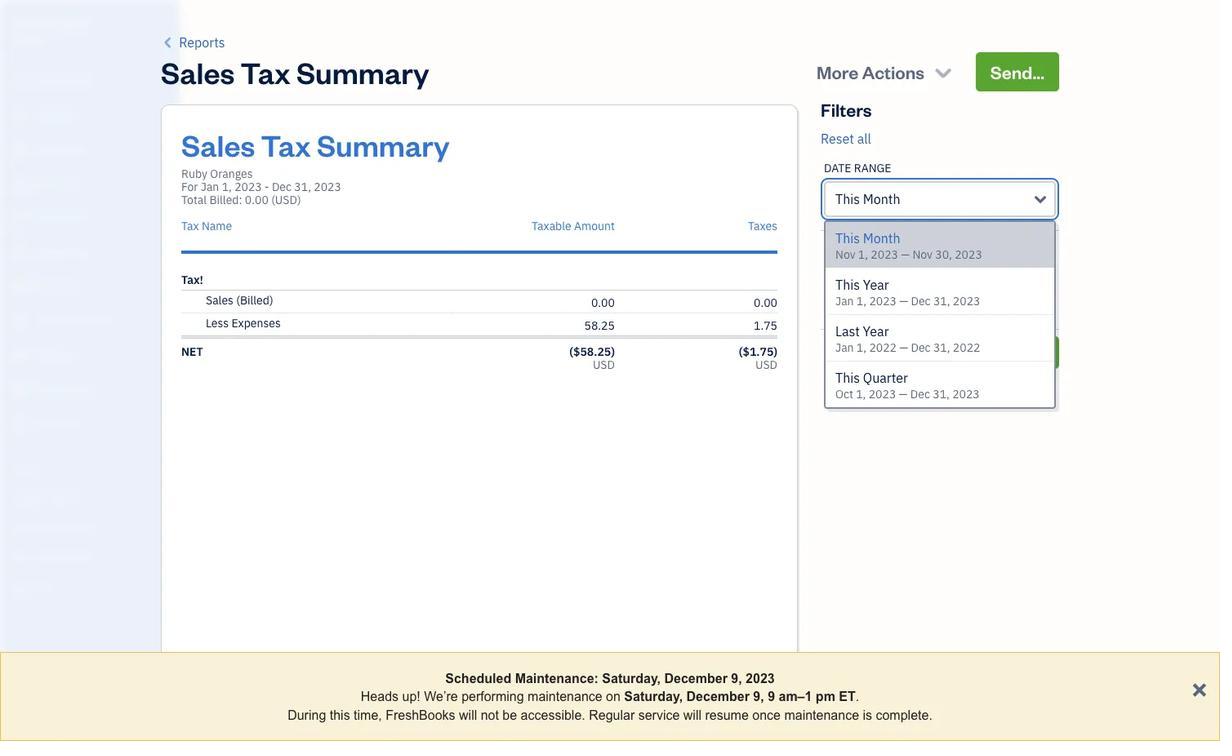 Task type: vqa. For each thing, say whether or not it's contained in the screenshot.


Task type: locate. For each thing, give the bounding box(es) containing it.
year up collected at the top right of page
[[864, 277, 890, 294]]

0.00 up 1.75
[[754, 295, 778, 310]]

0 vertical spatial summary
[[297, 52, 430, 91]]

usd inside ($1.75) usd
[[756, 357, 778, 373]]

2023 up 9
[[746, 672, 775, 686]]

dec down (accrual)
[[911, 294, 931, 309]]

this down this month
[[836, 230, 860, 247]]

sales for sales tax summary
[[161, 52, 235, 91]]

2022
[[870, 340, 897, 355], [953, 340, 981, 355]]

saturday,
[[602, 672, 661, 686], [625, 690, 683, 705]]

0 vertical spatial tax
[[241, 52, 291, 91]]

2023 down billed (accrual) at the right
[[870, 294, 897, 309]]

oranges up 'owner'
[[44, 15, 90, 31]]

maintenance
[[528, 690, 603, 705], [785, 708, 860, 723]]

9, up resume
[[732, 672, 742, 686]]

ruby
[[13, 15, 41, 31], [181, 166, 208, 181]]

31, inside last year jan 1, 2022 — dec 31, 2022
[[934, 340, 951, 355]]

2023 left the -
[[235, 179, 262, 194]]

0 horizontal spatial ruby
[[13, 15, 41, 31]]

will right service
[[684, 708, 702, 723]]

1, left :
[[222, 179, 232, 194]]

1, inside this year jan 1, 2023 — dec 31, 2023
[[857, 294, 867, 309]]

2 this from the top
[[836, 230, 860, 247]]

jan inside sales tax summary ruby oranges for jan 1, 2023 - dec 31, 2023 total billed : 0.00 ( usd )
[[201, 179, 219, 194]]

year right last
[[863, 323, 889, 340]]

1 horizontal spatial nov
[[913, 247, 933, 262]]

jan inside this year jan 1, 2023 — dec 31, 2023
[[836, 294, 854, 309]]

1 horizontal spatial usd
[[593, 357, 615, 373]]

jan right for
[[201, 179, 219, 194]]

0.00
[[245, 192, 269, 208], [591, 295, 615, 310], [754, 295, 778, 310]]

tax down total
[[181, 219, 199, 234]]

Date Range field
[[824, 181, 1057, 217]]

team
[[12, 491, 38, 504]]

invoice image
[[11, 176, 30, 192]]

1, inside last year jan 1, 2022 — dec 31, 2022
[[857, 340, 867, 355]]

1 horizontal spatial will
[[684, 708, 702, 723]]

this down date range
[[836, 191, 860, 208]]

will
[[459, 708, 477, 723], [684, 708, 702, 723]]

jan for this year
[[836, 294, 854, 309]]

1 vertical spatial ruby
[[181, 166, 208, 181]]

sales down reports
[[161, 52, 235, 91]]

taxes
[[749, 219, 778, 234]]

1, up billed (accrual) at the right
[[859, 247, 869, 262]]

— inside this year jan 1, 2023 — dec 31, 2023
[[900, 294, 909, 309]]

maintenance down maintenance:
[[528, 690, 603, 705]]

0 horizontal spatial will
[[459, 708, 477, 723]]

9
[[768, 690, 775, 705]]

1 2022 from the left
[[870, 340, 897, 355]]

2 month from the top
[[864, 230, 901, 247]]

31, inside this year jan 1, 2023 — dec 31, 2023
[[934, 294, 951, 309]]

0 vertical spatial oranges
[[44, 15, 90, 31]]

2022 up the quarter
[[870, 340, 897, 355]]

based)
[[948, 295, 989, 312]]

30,
[[936, 247, 953, 262]]

1, inside this month nov 1, 2023 — nov 30, 2023
[[859, 247, 869, 262]]

1 vertical spatial jan
[[836, 294, 854, 309]]

sales up for
[[181, 125, 255, 164]]

31,
[[294, 179, 311, 194], [934, 294, 951, 309], [934, 340, 951, 355], [933, 387, 950, 402]]

3 this from the top
[[836, 277, 860, 294]]

summary inside sales tax summary ruby oranges for jan 1, 2023 - dec 31, 2023 total billed : 0.00 ( usd )
[[317, 125, 450, 164]]

1, up the quarter
[[857, 340, 867, 355]]

sales for sales tax summary ruby oranges for jan 1, 2023 - dec 31, 2023 total billed : 0.00 ( usd )
[[181, 125, 255, 164]]

— for this month
[[901, 247, 910, 262]]

dec inside sales tax summary ruby oranges for jan 1, 2023 - dec 31, 2023 total billed : 0.00 ( usd )
[[272, 179, 292, 194]]

— inside this month nov 1, 2023 — nov 30, 2023
[[901, 247, 910, 262]]

this for this year jan 1, 2023 — dec 31, 2023
[[836, 277, 860, 294]]

— down close button on the top right of page
[[899, 387, 908, 402]]

1, up last
[[857, 294, 867, 309]]

dec for last year
[[911, 340, 931, 355]]

1 vertical spatial tax
[[261, 125, 311, 164]]

1 vertical spatial summary
[[317, 125, 450, 164]]

billed up name
[[210, 192, 239, 208]]

4 this from the top
[[836, 370, 860, 387]]

month for this month
[[864, 191, 901, 208]]

— for this year
[[900, 294, 909, 309]]

year for this year
[[864, 277, 890, 294]]

0 vertical spatial ruby
[[13, 15, 41, 31]]

× dialog
[[0, 653, 1221, 742]]

regular
[[589, 708, 635, 723]]

0.00 right :
[[245, 192, 269, 208]]

members
[[40, 491, 83, 504]]

2022 down based)
[[953, 340, 981, 355]]

— up (accrual)
[[901, 247, 910, 262]]

— left (cash-
[[900, 294, 909, 309]]

0 horizontal spatial 2022
[[870, 340, 897, 355]]

2 horizontal spatial usd
[[756, 357, 778, 373]]

month inside this month nov 1, 2023 — nov 30, 2023
[[864, 230, 901, 247]]

nov up billed (accrual) at the right
[[836, 247, 856, 262]]

complete.
[[876, 708, 933, 723]]

scheduled
[[446, 672, 512, 686]]

1 vertical spatial month
[[864, 230, 901, 247]]

dec
[[272, 179, 292, 194], [911, 294, 931, 309], [911, 340, 931, 355], [911, 387, 931, 402]]

0 vertical spatial jan
[[201, 179, 219, 194]]

dec up this quarter oct 1, 2023 — dec 31, 2023
[[911, 340, 931, 355]]

2 vertical spatial sales
[[206, 293, 234, 308]]

usd down 1.75
[[756, 357, 778, 373]]

saturday, up service
[[625, 690, 683, 705]]

1 vertical spatial oranges
[[210, 166, 253, 181]]

2023 right (cash-
[[953, 294, 981, 309]]

— for this quarter
[[899, 387, 908, 402]]

tax right reports button
[[241, 52, 291, 91]]

oranges up :
[[210, 166, 253, 181]]

1, for this month
[[859, 247, 869, 262]]

will left not
[[459, 708, 477, 723]]

method
[[885, 243, 924, 258]]

.
[[856, 690, 860, 705]]

:
[[239, 192, 242, 208]]

2 vertical spatial jan
[[836, 340, 854, 355]]

1 this from the top
[[836, 191, 860, 208]]

bank connections
[[12, 551, 96, 565]]

this inside this month nov 1, 2023 — nov 30, 2023
[[836, 230, 860, 247]]

month up billed (accrual) at the right
[[864, 230, 901, 247]]

bank connections link
[[4, 544, 175, 573]]

during
[[288, 708, 326, 723]]

jan up last
[[836, 294, 854, 309]]

0 horizontal spatial nov
[[836, 247, 856, 262]]

year inside last year jan 1, 2022 — dec 31, 2022
[[863, 323, 889, 340]]

31, inside this quarter oct 1, 2023 — dec 31, 2023
[[933, 387, 950, 402]]

net
[[181, 344, 203, 360]]

this inside field
[[836, 191, 860, 208]]

0 vertical spatial saturday,
[[602, 672, 661, 686]]

2023 up billed (accrual) at the right
[[871, 247, 899, 262]]

this down accounting
[[836, 277, 860, 294]]

(
[[271, 192, 275, 208]]

this
[[836, 191, 860, 208], [836, 230, 860, 247], [836, 277, 860, 294], [836, 370, 860, 387]]

list box containing this month
[[826, 222, 1055, 409]]

0 vertical spatial sales
[[161, 52, 235, 91]]

this inside this year jan 1, 2023 — dec 31, 2023
[[836, 277, 860, 294]]

0 vertical spatial 9,
[[732, 672, 742, 686]]

usd for ($58.25)
[[593, 357, 615, 373]]

($1.75)
[[739, 344, 778, 360]]

am–1
[[779, 690, 813, 705]]

nov
[[836, 247, 856, 262], [913, 247, 933, 262]]

1 horizontal spatial billed
[[851, 268, 884, 286]]

maintenance down pm
[[785, 708, 860, 723]]

— up the quarter
[[900, 340, 909, 355]]

0 vertical spatial year
[[864, 277, 890, 294]]

0 horizontal spatial oranges
[[44, 15, 90, 31]]

last year jan 1, 2022 — dec 31, 2022
[[836, 323, 981, 355]]

date
[[824, 161, 852, 176]]

this inside this quarter oct 1, 2023 — dec 31, 2023
[[836, 370, 860, 387]]

performing
[[462, 690, 524, 705]]

billed (accrual)
[[851, 268, 940, 286]]

1 horizontal spatial oranges
[[210, 166, 253, 181]]

ruby up total
[[181, 166, 208, 181]]

usd
[[275, 192, 297, 208], [593, 357, 615, 373], [756, 357, 778, 373]]

1 vertical spatial 9,
[[754, 690, 765, 705]]

year inside this year jan 1, 2023 — dec 31, 2023
[[864, 277, 890, 294]]

0 horizontal spatial usd
[[275, 192, 297, 208]]

saturday, up on
[[602, 672, 661, 686]]

heads
[[361, 690, 399, 705]]

items and services link
[[4, 514, 175, 543]]

ruby inside sales tax summary ruby oranges for jan 1, 2023 - dec 31, 2023 total billed : 0.00 ( usd )
[[181, 166, 208, 181]]

category image
[[181, 317, 199, 330]]

actions
[[862, 60, 925, 83]]

1 year from the top
[[864, 277, 890, 294]]

nov left 30,
[[913, 247, 933, 262]]

-
[[265, 179, 269, 194]]

dec right the -
[[272, 179, 292, 194]]

1, right oct
[[856, 387, 866, 402]]

sales up less
[[206, 293, 234, 308]]

31, for this quarter
[[933, 387, 950, 402]]

31, for this year
[[934, 294, 951, 309]]

billed
[[210, 192, 239, 208], [851, 268, 884, 286]]

less
[[206, 316, 229, 331]]

jan inside last year jan 1, 2022 — dec 31, 2022
[[836, 340, 854, 355]]

— inside last year jan 1, 2022 — dec 31, 2022
[[900, 340, 909, 355]]

apps
[[12, 460, 37, 474]]

month
[[864, 191, 901, 208], [864, 230, 901, 247]]

settings
[[12, 581, 50, 595]]

1,
[[222, 179, 232, 194], [859, 247, 869, 262], [857, 294, 867, 309], [857, 340, 867, 355], [856, 387, 866, 402]]

ruby up 'owner'
[[13, 15, 41, 31]]

expense image
[[11, 244, 30, 261]]

dec inside this quarter oct 1, 2023 — dec 31, 2023
[[911, 387, 931, 402]]

— inside this quarter oct 1, 2023 — dec 31, 2023
[[899, 387, 908, 402]]

dec inside last year jan 1, 2022 — dec 31, 2022
[[911, 340, 931, 355]]

is
[[863, 708, 873, 723]]

tax up the -
[[261, 125, 311, 164]]

tax inside sales tax summary ruby oranges for jan 1, 2023 - dec 31, 2023 total billed : 0.00 ( usd )
[[261, 125, 311, 164]]

billed inside sales tax summary ruby oranges for jan 1, 2023 - dec 31, 2023 total billed : 0.00 ( usd )
[[210, 192, 239, 208]]

list box
[[826, 222, 1055, 409]]

0 vertical spatial maintenance
[[528, 690, 603, 705]]

reports
[[179, 34, 225, 51]]

month inside field
[[864, 191, 901, 208]]

dec for this year
[[911, 294, 931, 309]]

this left the quarter
[[836, 370, 860, 387]]

december
[[665, 672, 728, 686], [687, 690, 750, 705]]

1 vertical spatial billed
[[851, 268, 884, 286]]

this for this month nov 1, 2023 — nov 30, 2023
[[836, 230, 860, 247]]

sales inside sales tax summary ruby oranges for jan 1, 2023 - dec 31, 2023 total billed : 0.00 ( usd )
[[181, 125, 255, 164]]

1 horizontal spatial ruby
[[181, 166, 208, 181]]

bank
[[12, 551, 36, 565]]

chevronleft image
[[161, 33, 176, 52]]

jan up oct
[[836, 340, 854, 355]]

oranges
[[44, 15, 90, 31], [210, 166, 253, 181]]

month for this month nov 1, 2023 — nov 30, 2023
[[864, 230, 901, 247]]

1 vertical spatial sales
[[181, 125, 255, 164]]

1 vertical spatial december
[[687, 690, 750, 705]]

accounting
[[824, 243, 882, 258]]

1 vertical spatial year
[[863, 323, 889, 340]]

2 year from the top
[[863, 323, 889, 340]]

items
[[12, 521, 38, 534]]

1 horizontal spatial 2022
[[953, 340, 981, 355]]

1 horizontal spatial maintenance
[[785, 708, 860, 723]]

0 horizontal spatial 0.00
[[245, 192, 269, 208]]

this month
[[836, 191, 901, 208]]

dec inside this year jan 1, 2023 — dec 31, 2023
[[911, 294, 931, 309]]

0 vertical spatial billed
[[210, 192, 239, 208]]

billed down accounting method
[[851, 268, 884, 286]]

jan
[[201, 179, 219, 194], [836, 294, 854, 309], [836, 340, 854, 355]]

dec for this quarter
[[911, 387, 931, 402]]

tax for sales tax summary
[[241, 52, 291, 91]]

0 horizontal spatial billed
[[210, 192, 239, 208]]

dec right the quarter
[[911, 387, 931, 402]]

9,
[[732, 672, 742, 686], [754, 690, 765, 705]]

9, left 9
[[754, 690, 765, 705]]

year
[[864, 277, 890, 294], [863, 323, 889, 340]]

usd inside the ($58.25) usd
[[593, 357, 615, 373]]

pm
[[816, 690, 836, 705]]

money image
[[11, 347, 30, 364]]

2023
[[235, 179, 262, 194], [314, 179, 341, 194], [871, 247, 899, 262], [955, 247, 983, 262], [870, 294, 897, 309], [953, 294, 981, 309], [869, 387, 897, 402], [953, 387, 980, 402], [746, 672, 775, 686]]

0.00 up 58.25
[[591, 295, 615, 310]]

usd right the -
[[275, 192, 297, 208]]

2023 inside the scheduled maintenance: saturday, december 9, 2023 heads up! we're performing maintenance on saturday, december 9, 9 am–1 pm et . during this time, freshbooks will not be accessible. regular service will resume once maintenance is complete.
[[746, 672, 775, 686]]

month down range
[[864, 191, 901, 208]]

0 vertical spatial month
[[864, 191, 901, 208]]

usd down 58.25
[[593, 357, 615, 373]]

2 vertical spatial tax
[[181, 219, 199, 234]]

0 horizontal spatial 9,
[[732, 672, 742, 686]]

2 2022 from the left
[[953, 340, 981, 355]]

1 month from the top
[[864, 191, 901, 208]]

report image
[[11, 416, 30, 432]]

1, inside this quarter oct 1, 2023 — dec 31, 2023
[[856, 387, 866, 402]]

services
[[59, 521, 99, 534]]



Task type: describe. For each thing, give the bounding box(es) containing it.
last
[[836, 323, 860, 340]]

tax name
[[181, 219, 232, 234]]

2023 right 30,
[[955, 247, 983, 262]]

filters
[[821, 98, 872, 121]]

sales tax summary
[[161, 52, 430, 91]]

service
[[639, 708, 680, 723]]

accessible.
[[521, 708, 586, 723]]

sales (billed)
[[206, 293, 273, 308]]

team members
[[12, 491, 83, 504]]

2 will from the left
[[684, 708, 702, 723]]

send… button
[[976, 52, 1060, 92]]

1 vertical spatial maintenance
[[785, 708, 860, 723]]

usd inside sales tax summary ruby oranges for jan 1, 2023 - dec 31, 2023 total billed : 0.00 ( usd )
[[275, 192, 297, 208]]

list box inside date range element
[[826, 222, 1055, 409]]

jan for last year
[[836, 340, 854, 355]]

date range
[[824, 161, 892, 176]]

reset all
[[821, 130, 872, 147]]

more
[[817, 60, 859, 83]]

ruby oranges owner
[[13, 15, 90, 46]]

58.25
[[585, 318, 615, 333]]

oranges inside sales tax summary ruby oranges for jan 1, 2023 - dec 31, 2023 total billed : 0.00 ( usd )
[[210, 166, 253, 181]]

1 nov from the left
[[836, 247, 856, 262]]

1 vertical spatial saturday,
[[625, 690, 683, 705]]

1 horizontal spatial 0.00
[[591, 295, 615, 310]]

1 horizontal spatial 9,
[[754, 690, 765, 705]]

1 will from the left
[[459, 708, 477, 723]]

1, inside sales tax summary ruby oranges for jan 1, 2023 - dec 31, 2023 total billed : 0.00 ( usd )
[[222, 179, 232, 194]]

tax for sales tax summary ruby oranges for jan 1, 2023 - dec 31, 2023 total billed : 0.00 ( usd )
[[261, 125, 311, 164]]

items and services
[[12, 521, 99, 534]]

connections
[[38, 551, 96, 565]]

summary for sales tax summary
[[297, 52, 430, 91]]

oct
[[836, 387, 854, 402]]

2023 right ')'
[[314, 179, 341, 194]]

be
[[503, 708, 517, 723]]

main element
[[0, 0, 221, 742]]

once
[[753, 708, 781, 723]]

time,
[[354, 708, 382, 723]]

close button
[[821, 337, 980, 369]]

ruby inside ruby oranges owner
[[13, 15, 41, 31]]

year for last year
[[863, 323, 889, 340]]

client image
[[11, 107, 30, 123]]

($58.25) usd
[[570, 344, 615, 373]]

dashboard image
[[11, 73, 30, 89]]

reset
[[821, 130, 855, 147]]

× button
[[1192, 674, 1208, 704]]

2 horizontal spatial 0.00
[[754, 295, 778, 310]]

1, for this year
[[857, 294, 867, 309]]

this year jan 1, 2023 — dec 31, 2023
[[836, 277, 981, 309]]

($58.25)
[[570, 344, 615, 360]]

reset all button
[[821, 129, 872, 149]]

and
[[40, 521, 57, 534]]

accounting method
[[824, 243, 924, 258]]

close
[[881, 343, 920, 362]]

chart image
[[11, 382, 30, 398]]

1, for last year
[[857, 340, 867, 355]]

)
[[297, 192, 301, 208]]

sales for sales (billed)
[[206, 293, 234, 308]]

this month nov 1, 2023 — nov 30, 2023
[[836, 230, 983, 262]]

collected
[[851, 295, 906, 312]]

apps link
[[4, 453, 175, 482]]

31, inside sales tax summary ruby oranges for jan 1, 2023 - dec 31, 2023 total billed : 0.00 ( usd )
[[294, 179, 311, 194]]

timer image
[[11, 313, 30, 329]]

expenses
[[232, 316, 281, 331]]

quarter
[[864, 370, 909, 387]]

(accrual)
[[887, 268, 940, 286]]

et
[[839, 690, 856, 705]]

owner
[[13, 32, 46, 46]]

scheduled maintenance: saturday, december 9, 2023 heads up! we're performing maintenance on saturday, december 9, 9 am–1 pm et . during this time, freshbooks will not be accessible. regular service will resume once maintenance is complete.
[[288, 672, 933, 723]]

(cash-
[[909, 295, 948, 312]]

we're
[[424, 690, 458, 705]]

on
[[606, 690, 621, 705]]

oranges inside ruby oranges owner
[[44, 15, 90, 31]]

estimate image
[[11, 141, 30, 158]]

apply
[[1005, 343, 1045, 362]]

— for last year
[[900, 340, 909, 355]]

1, for this quarter
[[856, 387, 866, 402]]

2023 down close button on the top right of page
[[953, 387, 980, 402]]

settings link
[[4, 574, 175, 603]]

up!
[[402, 690, 421, 705]]

1.75
[[754, 318, 778, 333]]

this for this quarter oct 1, 2023 — dec 31, 2023
[[836, 370, 860, 387]]

0.00 inside sales tax summary ruby oranges for jan 1, 2023 - dec 31, 2023 total billed : 0.00 ( usd )
[[245, 192, 269, 208]]

maintenance:
[[515, 672, 599, 686]]

payment image
[[11, 210, 30, 226]]

more actions
[[817, 60, 925, 83]]

sales tax summary ruby oranges for jan 1, 2023 - dec 31, 2023 total billed : 0.00 ( usd )
[[181, 125, 450, 208]]

amount
[[574, 219, 615, 234]]

apply button
[[990, 337, 1060, 369]]

date range element
[[821, 149, 1060, 409]]

reports button
[[161, 33, 225, 52]]

0 vertical spatial december
[[665, 672, 728, 686]]

accounting method group
[[824, 243, 1057, 316]]

total
[[181, 192, 207, 208]]

accounting method option group
[[824, 264, 1057, 316]]

2 nov from the left
[[913, 247, 933, 262]]

31, for last year
[[934, 340, 951, 355]]

team members link
[[4, 484, 175, 512]]

this quarter oct 1, 2023 — dec 31, 2023
[[836, 370, 980, 402]]

freshbooks
[[386, 708, 456, 723]]

summary for sales tax summary ruby oranges for jan 1, 2023 - dec 31, 2023 total billed : 0.00 ( usd )
[[317, 125, 450, 164]]

billed inside accounting method option group
[[851, 268, 884, 286]]

name
[[202, 219, 232, 234]]

all
[[858, 130, 872, 147]]

less expenses
[[206, 316, 281, 331]]

this for this month
[[836, 191, 860, 208]]

range
[[854, 161, 892, 176]]

not
[[481, 708, 499, 723]]

2023 right oct
[[869, 387, 897, 402]]

chevrondown image
[[932, 60, 955, 83]]

0 horizontal spatial maintenance
[[528, 690, 603, 705]]

resume
[[706, 708, 749, 723]]

taxable amount
[[532, 219, 615, 234]]

($1.75) usd
[[739, 344, 778, 373]]

more actions button
[[802, 52, 970, 92]]

this
[[330, 708, 350, 723]]

project image
[[11, 279, 30, 295]]

×
[[1192, 674, 1208, 704]]

send…
[[991, 60, 1045, 83]]

usd for ($1.75)
[[756, 357, 778, 373]]

(billed)
[[236, 293, 273, 308]]



